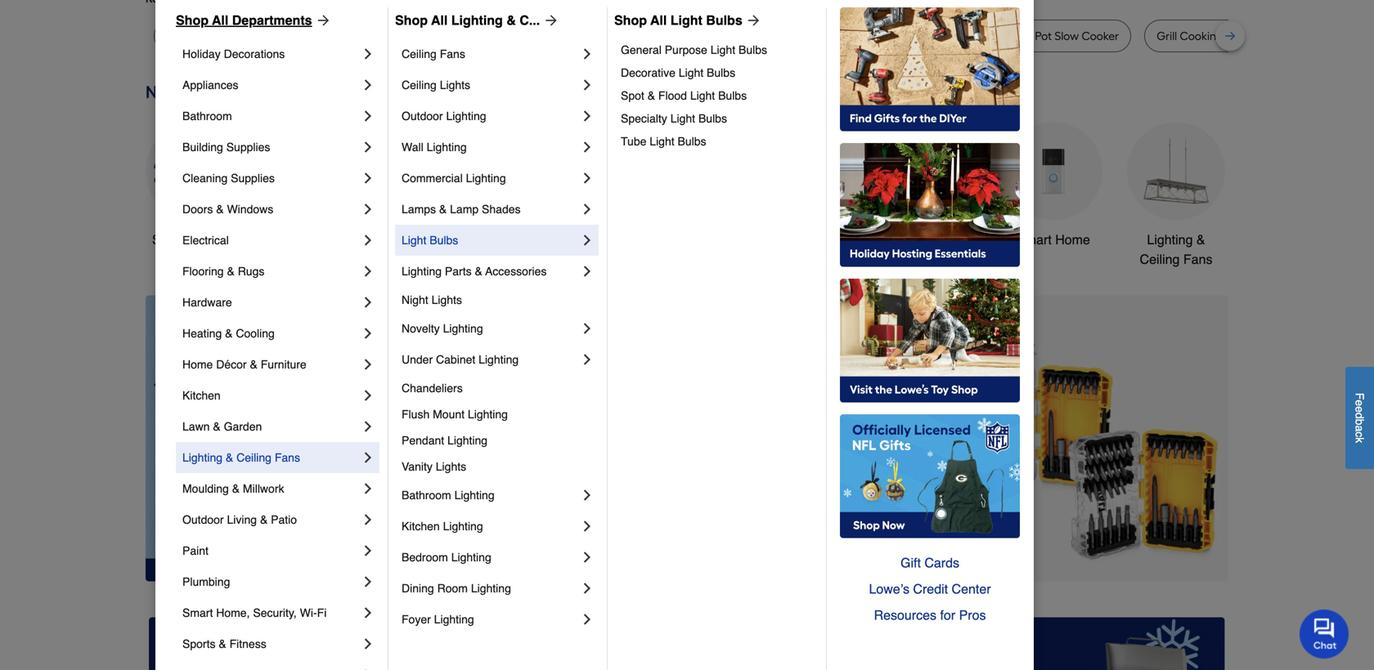 Task type: vqa. For each thing, say whether or not it's contained in the screenshot.
"4 out of 5 4857 Review s"
no



Task type: describe. For each thing, give the bounding box(es) containing it.
shop for shop all lighting & c...
[[395, 13, 428, 28]]

christmas
[[533, 232, 592, 247]]

up to 50 percent off select tools and accessories. image
[[436, 296, 1229, 582]]

chevron right image for outdoor living & patio
[[360, 512, 376, 528]]

all for light
[[650, 13, 667, 28]]

spot & flood light bulbs link
[[621, 84, 815, 107]]

smart home, security, wi-fi link
[[182, 598, 360, 629]]

lighting inside foyer lighting link
[[434, 613, 474, 627]]

kitchen link
[[182, 380, 360, 411]]

chevron right image for hardware
[[360, 294, 376, 311]]

0 horizontal spatial lighting & ceiling fans
[[182, 452, 300, 465]]

triple
[[356, 29, 384, 43]]

moulding & millwork
[[182, 483, 284, 496]]

instant pot
[[909, 29, 964, 43]]

tube light bulbs link
[[621, 130, 815, 153]]

specialty light bulbs
[[621, 112, 727, 125]]

appliances link
[[182, 70, 360, 101]]

commercial lighting link
[[402, 163, 579, 194]]

foyer
[[402, 613, 431, 627]]

arrow left image
[[450, 439, 466, 455]]

general purpose light bulbs link
[[621, 38, 815, 61]]

new deals every day during 25 days of deals image
[[146, 79, 1229, 106]]

parts
[[445, 265, 472, 278]]

light down spot & flood light bulbs
[[671, 112, 695, 125]]

under cabinet lighting
[[402, 353, 519, 366]]

grill cooking grate & warming rack
[[1157, 29, 1347, 43]]

0 vertical spatial fans
[[440, 47, 465, 61]]

holiday decorations link
[[182, 38, 360, 70]]

lighting inside bedroom lighting link
[[451, 551, 491, 564]]

ceiling inside lighting & ceiling fans
[[1140, 252, 1180, 267]]

chevron right image for ceiling fans
[[579, 46, 595, 62]]

bulbs down general purpose light bulbs link
[[707, 66, 735, 79]]

visit the lowe's toy shop. image
[[840, 279, 1020, 403]]

& inside "link"
[[439, 203, 447, 216]]

crock pot
[[268, 29, 318, 43]]

2 cooking from the left
[[1180, 29, 1224, 43]]

lighting inside pendant lighting link
[[447, 434, 488, 447]]

shop for shop all light bulbs
[[614, 13, 647, 28]]

chevron right image for heating & cooling
[[360, 326, 376, 342]]

paint link
[[182, 536, 360, 567]]

home,
[[216, 607, 250, 620]]

wall lighting
[[402, 141, 467, 154]]

security,
[[253, 607, 297, 620]]

flooring & rugs link
[[182, 256, 360, 287]]

chevron right image for bathroom lighting
[[579, 488, 595, 504]]

holiday hosting essentials. image
[[840, 143, 1020, 267]]

chevron right image for kitchen
[[360, 388, 376, 404]]

recommended searches for you heading
[[146, 0, 1229, 7]]

outdoor for outdoor tools & equipment
[[761, 232, 809, 247]]

2 vertical spatial bathroom
[[402, 489, 451, 502]]

bulbs up specialty light bulbs link
[[718, 89, 747, 102]]

light bulbs link
[[402, 225, 579, 256]]

doors & windows link
[[182, 194, 360, 225]]

wi-
[[300, 607, 317, 620]]

night lights link
[[402, 287, 595, 313]]

kitchen lighting link
[[402, 511, 579, 542]]

light down lamps
[[402, 234, 426, 247]]

bedroom lighting
[[402, 551, 491, 564]]

chevron right image for holiday decorations
[[360, 46, 376, 62]]

shop all lighting & c...
[[395, 13, 540, 28]]

doors & windows
[[182, 203, 273, 216]]

chevron right image for lighting parts & accessories
[[579, 263, 595, 280]]

chevron right image for bathroom
[[360, 108, 376, 124]]

outdoor for outdoor lighting
[[402, 110, 443, 123]]

shop all departments
[[176, 13, 312, 28]]

& inside outdoor tools & equipment
[[846, 232, 855, 247]]

cards
[[925, 556, 960, 571]]

shop all deals
[[152, 232, 237, 247]]

windows
[[227, 203, 273, 216]]

pot for crock pot slow cooker
[[1035, 29, 1052, 43]]

chevron right image for building supplies
[[360, 139, 376, 155]]

kitchen for kitchen
[[182, 389, 221, 402]]

lawn
[[182, 420, 210, 434]]

0 vertical spatial lighting & ceiling fans
[[1140, 232, 1213, 267]]

shop all light bulbs
[[614, 13, 743, 28]]

under cabinet lighting link
[[402, 344, 579, 375]]

chevron right image for home décor & furniture
[[360, 357, 376, 373]]

gift
[[901, 556, 921, 571]]

arrow right image
[[743, 12, 762, 29]]

food
[[646, 29, 672, 43]]

lowe's credit center
[[869, 582, 991, 597]]

purpose
[[665, 43, 707, 56]]

flood
[[658, 89, 687, 102]]

chevron right image for commercial lighting
[[579, 170, 595, 187]]

for
[[940, 608, 956, 623]]

chevron right image for dining room lighting
[[579, 581, 595, 597]]

chevron right image for flooring & rugs
[[360, 263, 376, 280]]

equipment
[[777, 252, 839, 267]]

commercial lighting
[[402, 172, 506, 185]]

get up to 2 free select tools or batteries when you buy 1 with select purchases. image
[[149, 618, 490, 671]]

chevron right image for electrical
[[360, 232, 376, 249]]

hardware
[[182, 296, 232, 309]]

scroll to item #2 image
[[788, 552, 827, 559]]

cooling
[[236, 327, 275, 340]]

chevron right image for doors & windows
[[360, 201, 376, 218]]

vanity lights
[[402, 461, 466, 474]]

resources for pros
[[874, 608, 986, 623]]

chevron right image for lighting & ceiling fans
[[360, 450, 376, 466]]

1 slow from the left
[[166, 29, 190, 43]]

outdoor living & patio link
[[182, 505, 360, 536]]

light down "general purpose light bulbs"
[[679, 66, 704, 79]]

wall lighting link
[[402, 132, 579, 163]]

slow cooker
[[166, 29, 231, 43]]

outdoor for outdoor living & patio
[[182, 514, 224, 527]]

& inside lighting & ceiling fans
[[1197, 232, 1205, 247]]

electrical link
[[182, 225, 360, 256]]

plumbing link
[[182, 567, 360, 598]]

supplies for building supplies
[[226, 141, 270, 154]]

chevron right image for appliances
[[360, 77, 376, 93]]

shop all light bulbs link
[[614, 11, 762, 30]]

warmer
[[674, 29, 717, 43]]

light up food warmer
[[671, 13, 703, 28]]

ceiling fans
[[402, 47, 465, 61]]

lamps & lamp shades link
[[402, 194, 579, 225]]

find gifts for the diyer. image
[[840, 7, 1020, 132]]

1 tools from the left
[[425, 232, 455, 247]]

flooring
[[182, 265, 224, 278]]

chevron right image for lamps & lamp shades
[[579, 201, 595, 218]]

wall
[[402, 141, 423, 154]]

outdoor tools & equipment link
[[759, 122, 857, 269]]

bulbs down arrow right icon
[[739, 43, 767, 56]]

lamp
[[450, 203, 479, 216]]

chevron right image for novelty lighting
[[579, 321, 595, 337]]

all for departments
[[212, 13, 228, 28]]

shop all lighting & c... link
[[395, 11, 560, 30]]

general purpose light bulbs
[[621, 43, 767, 56]]

chat invite button image
[[1300, 609, 1350, 659]]

chevron right image for kitchen lighting
[[579, 519, 595, 535]]

lighting inside "lighting parts & accessories" link
[[402, 265, 442, 278]]

1 horizontal spatial lighting & ceiling fans link
[[1127, 122, 1225, 269]]

chevron right image for ceiling lights
[[579, 77, 595, 93]]

arrow right image for shop all lighting & c...
[[540, 12, 560, 29]]

chevron right image for moulding & millwork
[[360, 481, 376, 497]]

up to 35 percent off select small appliances. image
[[516, 618, 858, 671]]

living
[[227, 514, 257, 527]]

chevron right image for plumbing
[[360, 574, 376, 591]]

furniture
[[261, 358, 307, 371]]

0 vertical spatial bathroom
[[182, 110, 232, 123]]

crock for crock pot
[[268, 29, 299, 43]]

crock for crock pot slow cooker
[[1002, 29, 1032, 43]]

lighting inside 'outdoor lighting' link
[[446, 110, 486, 123]]

heating
[[182, 327, 222, 340]]

lighting inside dining room lighting "link"
[[471, 582, 511, 595]]

chevron right image for sports & fitness
[[360, 636, 376, 653]]

decorative
[[621, 66, 676, 79]]

chevron right image for cleaning supplies
[[360, 170, 376, 187]]

gift cards link
[[840, 551, 1020, 577]]

decorative light bulbs link
[[621, 61, 815, 84]]

deals
[[204, 232, 237, 247]]

arrow right image for shop all departments
[[312, 12, 332, 29]]

light up specialty light bulbs link
[[690, 89, 715, 102]]

2 e from the top
[[1353, 407, 1366, 413]]

kitchen for kitchen lighting
[[402, 520, 440, 533]]

appliances
[[182, 79, 238, 92]]

bulbs up parts
[[430, 234, 458, 247]]

specialty light bulbs link
[[621, 107, 815, 130]]

pot for instant pot
[[947, 29, 964, 43]]



Task type: locate. For each thing, give the bounding box(es) containing it.
lighting inside kitchen lighting link
[[443, 520, 483, 533]]

bathroom link
[[182, 101, 360, 132], [882, 122, 980, 250]]

home décor & furniture
[[182, 358, 307, 371]]

tube light bulbs
[[621, 135, 706, 148]]

novelty lighting link
[[402, 313, 579, 344]]

0 vertical spatial decorations
[[224, 47, 285, 61]]

building supplies link
[[182, 132, 360, 163]]

shades
[[482, 203, 521, 216]]

0 horizontal spatial fans
[[275, 452, 300, 465]]

gift cards
[[901, 556, 960, 571]]

all for deals
[[186, 232, 200, 247]]

tools up parts
[[425, 232, 455, 247]]

supplies up the windows
[[231, 172, 275, 185]]

credit
[[913, 582, 948, 597]]

outdoor inside outdoor living & patio 'link'
[[182, 514, 224, 527]]

lighting inside "shop all lighting & c..." link
[[451, 13, 503, 28]]

lighting parts & accessories link
[[402, 256, 579, 287]]

chevron right image for light bulbs
[[579, 232, 595, 249]]

1 vertical spatial lighting & ceiling fans
[[182, 452, 300, 465]]

arrow right image inside shop all departments link
[[312, 12, 332, 29]]

shop inside shop all departments link
[[176, 13, 209, 28]]

crock for crock pot cooking pot
[[755, 29, 786, 43]]

1 horizontal spatial outdoor
[[402, 110, 443, 123]]

2 horizontal spatial outdoor
[[761, 232, 809, 247]]

chevron right image
[[360, 46, 376, 62], [579, 46, 595, 62], [579, 77, 595, 93], [360, 139, 376, 155], [579, 139, 595, 155], [579, 170, 595, 187], [579, 201, 595, 218], [360, 232, 376, 249], [360, 263, 376, 280], [579, 263, 595, 280], [360, 294, 376, 311], [579, 321, 595, 337], [360, 326, 376, 342], [579, 352, 595, 368], [360, 357, 376, 373], [360, 388, 376, 404], [360, 450, 376, 466], [360, 481, 376, 497], [579, 488, 595, 504], [360, 512, 376, 528], [579, 550, 595, 566]]

d
[[1353, 413, 1366, 419]]

outdoor
[[402, 110, 443, 123], [761, 232, 809, 247], [182, 514, 224, 527]]

f e e d b a c k button
[[1346, 367, 1374, 470]]

ceiling fans link
[[402, 38, 579, 70]]

pendant
[[402, 434, 444, 447]]

tools up equipment
[[812, 232, 843, 247]]

flush mount lighting link
[[402, 402, 595, 428]]

smart for smart home
[[1017, 232, 1052, 247]]

1 horizontal spatial bathroom
[[402, 489, 451, 502]]

1 horizontal spatial slow
[[387, 29, 411, 43]]

fi
[[317, 607, 327, 620]]

5 pot from the left
[[1035, 29, 1052, 43]]

light up decorative light bulbs link
[[711, 43, 735, 56]]

1 horizontal spatial cooking
[[1180, 29, 1224, 43]]

3 shop from the left
[[614, 13, 647, 28]]

crock
[[268, 29, 299, 43], [755, 29, 786, 43], [1002, 29, 1032, 43]]

smart home link
[[1004, 122, 1103, 250]]

0 vertical spatial kitchen
[[182, 389, 221, 402]]

0 horizontal spatial cooker
[[193, 29, 231, 43]]

0 horizontal spatial outdoor
[[182, 514, 224, 527]]

lights for night lights
[[432, 294, 462, 307]]

3 slow from the left
[[1055, 29, 1079, 43]]

spot
[[621, 89, 644, 102]]

lights for vanity lights
[[436, 461, 466, 474]]

2 vertical spatial outdoor
[[182, 514, 224, 527]]

kitchen up bedroom
[[402, 520, 440, 533]]

heating & cooling
[[182, 327, 275, 340]]

outdoor living & patio
[[182, 514, 297, 527]]

b
[[1353, 419, 1366, 426]]

2 crock from the left
[[755, 29, 786, 43]]

0 horizontal spatial cooking
[[808, 29, 852, 43]]

decorations down shop all departments link
[[224, 47, 285, 61]]

2 tools from the left
[[812, 232, 843, 247]]

shop these last-minute gifts. $99 or less. quantities are limited and won't last. image
[[146, 296, 410, 582]]

2 vertical spatial fans
[[275, 452, 300, 465]]

pot for crock pot cooking pot
[[788, 29, 805, 43]]

lights up novelty lighting
[[432, 294, 462, 307]]

0 vertical spatial lighting & ceiling fans link
[[1127, 122, 1225, 269]]

scroll to item #5 image
[[909, 552, 948, 559]]

1 vertical spatial supplies
[[231, 172, 275, 185]]

0 vertical spatial home
[[1055, 232, 1090, 247]]

lighting inside commercial lighting 'link'
[[466, 172, 506, 185]]

christmas decorations link
[[514, 122, 612, 269]]

2 horizontal spatial shop
[[614, 13, 647, 28]]

3 pot from the left
[[854, 29, 871, 43]]

paint
[[182, 545, 209, 558]]

fans inside lighting & ceiling fans
[[1184, 252, 1213, 267]]

outdoor inside 'outdoor lighting' link
[[402, 110, 443, 123]]

crock down arrow right icon
[[755, 29, 786, 43]]

c
[[1353, 432, 1366, 438]]

shop up slow cooker at left top
[[176, 13, 209, 28]]

2 shop from the left
[[395, 13, 428, 28]]

cooker left grill
[[1082, 29, 1119, 43]]

smart for smart home, security, wi-fi
[[182, 607, 213, 620]]

up to 30 percent off select grills and accessories. image
[[884, 618, 1225, 671]]

cooker up ceiling fans
[[414, 29, 452, 43]]

plumbing
[[182, 576, 230, 589]]

instant
[[909, 29, 945, 43]]

supplies for cleaning supplies
[[231, 172, 275, 185]]

crock right instant pot
[[1002, 29, 1032, 43]]

0 horizontal spatial crock
[[268, 29, 299, 43]]

outdoor lighting link
[[402, 101, 579, 132]]

1 pot from the left
[[301, 29, 318, 43]]

shop
[[176, 13, 209, 28], [395, 13, 428, 28], [614, 13, 647, 28]]

cooker up holiday
[[193, 29, 231, 43]]

tools inside outdoor tools & equipment
[[812, 232, 843, 247]]

2 cooker from the left
[[414, 29, 452, 43]]

cooking
[[808, 29, 852, 43], [1180, 29, 1224, 43]]

0 horizontal spatial decorations
[[224, 47, 285, 61]]

decorations for christmas
[[528, 252, 598, 267]]

heating & cooling link
[[182, 318, 360, 349]]

vanity lights link
[[402, 454, 595, 480]]

1 horizontal spatial tools
[[812, 232, 843, 247]]

2 vertical spatial lights
[[436, 461, 466, 474]]

smart home
[[1017, 232, 1090, 247]]

1 vertical spatial outdoor
[[761, 232, 809, 247]]

tube
[[621, 135, 647, 148]]

outdoor up wall
[[402, 110, 443, 123]]

1 vertical spatial bathroom
[[902, 232, 959, 247]]

0 vertical spatial smart
[[1017, 232, 1052, 247]]

all up ceiling fans
[[431, 13, 448, 28]]

2 horizontal spatial cooker
[[1082, 29, 1119, 43]]

2 horizontal spatial bathroom
[[902, 232, 959, 247]]

ceiling lights link
[[402, 70, 579, 101]]

outdoor up equipment
[[761, 232, 809, 247]]

lighting inside novelty lighting link
[[443, 322, 483, 335]]

doors
[[182, 203, 213, 216]]

lights for ceiling lights
[[440, 79, 470, 92]]

sports
[[182, 638, 216, 651]]

3 crock from the left
[[1002, 29, 1032, 43]]

2 pot from the left
[[788, 29, 805, 43]]

shop for shop all departments
[[176, 13, 209, 28]]

lamps
[[402, 203, 436, 216]]

chevron right image for foyer lighting
[[579, 612, 595, 628]]

under
[[402, 353, 433, 366]]

smart inside "link"
[[182, 607, 213, 620]]

3 cooker from the left
[[1082, 29, 1119, 43]]

0 horizontal spatial bathroom link
[[182, 101, 360, 132]]

specialty
[[621, 112, 667, 125]]

moulding & millwork link
[[182, 474, 360, 505]]

all right "shop"
[[186, 232, 200, 247]]

dining
[[402, 582, 434, 595]]

bulbs
[[706, 13, 743, 28], [739, 43, 767, 56], [707, 66, 735, 79], [718, 89, 747, 102], [699, 112, 727, 125], [678, 135, 706, 148], [430, 234, 458, 247]]

1 vertical spatial home
[[182, 358, 213, 371]]

home décor & furniture link
[[182, 349, 360, 380]]

flush
[[402, 408, 430, 421]]

e up b
[[1353, 407, 1366, 413]]

lights down arrow left icon
[[436, 461, 466, 474]]

chevron right image
[[360, 77, 376, 93], [360, 108, 376, 124], [579, 108, 595, 124], [360, 170, 376, 187], [360, 201, 376, 218], [579, 232, 595, 249], [360, 419, 376, 435], [579, 519, 595, 535], [360, 543, 376, 560], [360, 574, 376, 591], [579, 581, 595, 597], [360, 605, 376, 622], [579, 612, 595, 628], [360, 636, 376, 653], [360, 667, 376, 671]]

bulbs down specialty light bulbs
[[678, 135, 706, 148]]

bathroom
[[182, 110, 232, 123], [902, 232, 959, 247], [402, 489, 451, 502]]

1 vertical spatial kitchen
[[402, 520, 440, 533]]

1 horizontal spatial smart
[[1017, 232, 1052, 247]]

chevron right image for bedroom lighting
[[579, 550, 595, 566]]

smart home, security, wi-fi
[[182, 607, 327, 620]]

warming
[[1270, 29, 1318, 43]]

lighting & ceiling fans
[[1140, 232, 1213, 267], [182, 452, 300, 465]]

crock down departments
[[268, 29, 299, 43]]

lamps & lamp shades
[[402, 203, 521, 216]]

1 horizontal spatial shop
[[395, 13, 428, 28]]

f e e d b a c k
[[1353, 393, 1366, 444]]

1 vertical spatial decorations
[[528, 252, 598, 267]]

decorations for holiday
[[224, 47, 285, 61]]

lighting inside under cabinet lighting link
[[479, 353, 519, 366]]

all up "food"
[[650, 13, 667, 28]]

bulbs down spot & flood light bulbs link
[[699, 112, 727, 125]]

pros
[[959, 608, 986, 623]]

officially licensed n f l gifts. shop now. image
[[840, 415, 1020, 539]]

0 horizontal spatial arrow right image
[[312, 12, 332, 29]]

novelty lighting
[[402, 322, 483, 335]]

holiday
[[182, 47, 221, 61]]

arrow right image
[[312, 12, 332, 29], [540, 12, 560, 29], [1198, 439, 1215, 455]]

cleaning
[[182, 172, 228, 185]]

1 shop from the left
[[176, 13, 209, 28]]

food warmer
[[646, 29, 717, 43]]

millwork
[[243, 483, 284, 496]]

lights up outdoor lighting
[[440, 79, 470, 92]]

c...
[[520, 13, 540, 28]]

1 cooking from the left
[[808, 29, 852, 43]]

2 slow from the left
[[387, 29, 411, 43]]

1 horizontal spatial kitchen
[[402, 520, 440, 533]]

2 horizontal spatial slow
[[1055, 29, 1079, 43]]

decorations
[[224, 47, 285, 61], [528, 252, 598, 267]]

room
[[437, 582, 468, 595]]

decorative light bulbs
[[621, 66, 735, 79]]

lights
[[440, 79, 470, 92], [432, 294, 462, 307], [436, 461, 466, 474]]

1 vertical spatial smart
[[182, 607, 213, 620]]

4 pot from the left
[[947, 29, 964, 43]]

scroll to item #4 image
[[870, 552, 909, 559]]

rugs
[[238, 265, 265, 278]]

0 horizontal spatial lighting & ceiling fans link
[[182, 443, 360, 474]]

2 horizontal spatial fans
[[1184, 252, 1213, 267]]

chevron right image for lawn & garden
[[360, 419, 376, 435]]

0 horizontal spatial home
[[182, 358, 213, 371]]

shop up triple slow cooker
[[395, 13, 428, 28]]

flush mount lighting
[[402, 408, 508, 421]]

e up d
[[1353, 400, 1366, 407]]

cabinet
[[436, 353, 475, 366]]

1 cooker from the left
[[193, 29, 231, 43]]

0 horizontal spatial slow
[[166, 29, 190, 43]]

chevron right image for under cabinet lighting
[[579, 352, 595, 368]]

dining room lighting
[[402, 582, 511, 595]]

1 horizontal spatial arrow right image
[[540, 12, 560, 29]]

1 vertical spatial fans
[[1184, 252, 1213, 267]]

flooring & rugs
[[182, 265, 265, 278]]

cleaning supplies link
[[182, 163, 360, 194]]

christmas decorations
[[528, 232, 598, 267]]

0 horizontal spatial bathroom
[[182, 110, 232, 123]]

outdoor lighting
[[402, 110, 486, 123]]

chandeliers link
[[402, 375, 595, 402]]

0 horizontal spatial kitchen
[[182, 389, 221, 402]]

dining room lighting link
[[402, 573, 579, 604]]

1 horizontal spatial bathroom link
[[882, 122, 980, 250]]

cleaning supplies
[[182, 172, 275, 185]]

0 horizontal spatial shop
[[176, 13, 209, 28]]

bulbs up general purpose light bulbs link
[[706, 13, 743, 28]]

microwave countertop
[[489, 29, 608, 43]]

1 crock from the left
[[268, 29, 299, 43]]

lighting inside the bathroom lighting link
[[454, 489, 495, 502]]

1 horizontal spatial home
[[1055, 232, 1090, 247]]

0 vertical spatial lights
[[440, 79, 470, 92]]

all for lighting
[[431, 13, 448, 28]]

0 horizontal spatial tools
[[425, 232, 455, 247]]

chevron right image for paint
[[360, 543, 376, 560]]

shop inside shop all light bulbs link
[[614, 13, 647, 28]]

0 vertical spatial outdoor
[[402, 110, 443, 123]]

pot
[[301, 29, 318, 43], [788, 29, 805, 43], [854, 29, 871, 43], [947, 29, 964, 43], [1035, 29, 1052, 43]]

outdoor inside outdoor tools & equipment
[[761, 232, 809, 247]]

lighting parts & accessories
[[402, 265, 547, 278]]

light down specialty light bulbs
[[650, 135, 675, 148]]

1 horizontal spatial fans
[[440, 47, 465, 61]]

outdoor down moulding
[[182, 514, 224, 527]]

0 vertical spatial supplies
[[226, 141, 270, 154]]

1 horizontal spatial cooker
[[414, 29, 452, 43]]

departments
[[232, 13, 312, 28]]

lawn & garden link
[[182, 411, 360, 443]]

1 vertical spatial lighting & ceiling fans link
[[182, 443, 360, 474]]

1 e from the top
[[1353, 400, 1366, 407]]

chevron right image for smart home, security, wi-fi
[[360, 605, 376, 622]]

crock pot cooking pot
[[755, 29, 871, 43]]

triple slow cooker
[[356, 29, 452, 43]]

kitchen up the lawn
[[182, 389, 221, 402]]

supplies up cleaning supplies at the left top of the page
[[226, 141, 270, 154]]

2 horizontal spatial crock
[[1002, 29, 1032, 43]]

lighting inside wall lighting link
[[427, 141, 467, 154]]

chandeliers
[[402, 382, 463, 395]]

shop inside "shop all lighting & c..." link
[[395, 13, 428, 28]]

1 vertical spatial lights
[[432, 294, 462, 307]]

shop up general
[[614, 13, 647, 28]]

mount
[[433, 408, 465, 421]]

arrow right image inside "shop all lighting & c..." link
[[540, 12, 560, 29]]

decorations down christmas
[[528, 252, 598, 267]]

all up slow cooker at left top
[[212, 13, 228, 28]]

lighting inside flush mount lighting link
[[468, 408, 508, 421]]

2 horizontal spatial arrow right image
[[1198, 439, 1215, 455]]

chevron right image for outdoor lighting
[[579, 108, 595, 124]]

1 horizontal spatial crock
[[755, 29, 786, 43]]

1 horizontal spatial decorations
[[528, 252, 598, 267]]

chevron right image for wall lighting
[[579, 139, 595, 155]]

grill
[[1157, 29, 1177, 43]]

0 horizontal spatial smart
[[182, 607, 213, 620]]

sports & fitness link
[[182, 629, 360, 660]]

pot for crock pot
[[301, 29, 318, 43]]

1 horizontal spatial lighting & ceiling fans
[[1140, 232, 1213, 267]]

building supplies
[[182, 141, 270, 154]]



